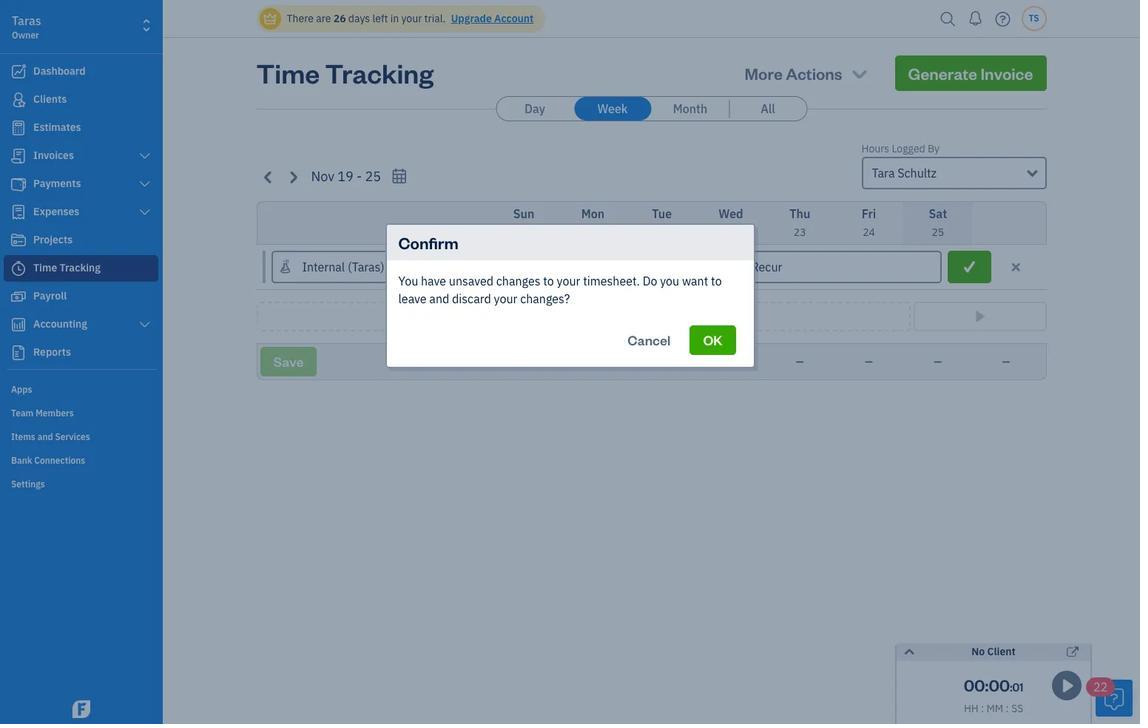 Task type: vqa. For each thing, say whether or not it's contained in the screenshot.
caretDown image
no



Task type: describe. For each thing, give the bounding box(es) containing it.
settings image
[[11, 478, 158, 490]]

client image
[[10, 92, 27, 107]]

you have unsaved changes to your timesheet. do you want to leave and discard your changes?
[[398, 273, 722, 306]]

2 — from the left
[[589, 355, 597, 368]]

22
[[725, 226, 737, 239]]

hours logged by
[[862, 142, 940, 155]]

no client
[[972, 645, 1016, 658]]

ss
[[1011, 702, 1023, 715]]

account
[[494, 12, 534, 25]]

sun
[[513, 206, 535, 221]]

tue 21
[[652, 206, 672, 239]]

you
[[660, 273, 679, 288]]

upgrade account link
[[448, 12, 534, 25]]

7 — from the left
[[934, 355, 942, 368]]

5 — from the left
[[796, 355, 804, 368]]

: up ss
[[1010, 681, 1013, 695]]

expand timer details image
[[903, 644, 916, 661]]

wed 22
[[719, 206, 743, 239]]

main element
[[0, 0, 200, 724]]

go to help image
[[991, 8, 1015, 30]]

tracking
[[325, 55, 434, 90]]

are
[[316, 12, 331, 25]]

you
[[398, 273, 418, 288]]

crown image
[[262, 11, 278, 26]]

upgrade
[[451, 12, 492, 25]]

chevron large down image for "invoice" image
[[138, 150, 152, 162]]

team members image
[[11, 407, 158, 419]]

-
[[357, 168, 362, 185]]

1 horizontal spatial your
[[494, 291, 517, 306]]

4 — from the left
[[727, 355, 735, 368]]

chart image
[[10, 317, 27, 332]]

leave
[[398, 291, 427, 306]]

previous week image
[[260, 168, 277, 185]]

sat 25
[[929, 206, 947, 239]]

25 inside sat 25
[[932, 226, 944, 239]]

fri 24
[[862, 206, 876, 239]]

confirm
[[398, 232, 459, 253]]

00 : 00 : 01 hh : mm : ss
[[964, 675, 1023, 715]]

have
[[421, 273, 446, 288]]

1 to from the left
[[543, 273, 554, 288]]

cancel image
[[1009, 258, 1023, 276]]

expense image
[[10, 205, 27, 220]]

ok
[[703, 331, 722, 348]]

wed
[[719, 206, 743, 221]]

2 to from the left
[[711, 273, 722, 288]]

estimate image
[[10, 121, 27, 135]]

next week image
[[284, 168, 302, 185]]

generate invoice
[[908, 63, 1033, 84]]

6 — from the left
[[865, 355, 873, 368]]

bank connections image
[[11, 454, 158, 466]]

hh
[[964, 702, 979, 715]]

: right hh
[[981, 702, 984, 715]]

resume timer image
[[1057, 677, 1078, 695]]

payment image
[[10, 177, 27, 192]]

items and services image
[[11, 431, 158, 442]]

0 vertical spatial your
[[401, 12, 422, 25]]

26
[[334, 12, 346, 25]]

sat
[[929, 206, 947, 221]]

taras owner
[[12, 13, 41, 41]]

nov 19 - 25
[[311, 168, 381, 185]]

cancel button
[[614, 325, 684, 355]]



Task type: locate. For each thing, give the bounding box(es) containing it.
00
[[964, 675, 985, 695], [989, 675, 1010, 695]]

ok button
[[690, 325, 736, 355]]

19 down sun
[[518, 226, 530, 239]]

confirm dialog
[[0, 205, 1140, 386]]

23
[[794, 226, 806, 239]]

to
[[543, 273, 554, 288], [711, 273, 722, 288]]

19 inside sun 19
[[518, 226, 530, 239]]

1 — from the left
[[520, 355, 528, 368]]

2 chevron large down image from the top
[[138, 206, 152, 218]]

0 horizontal spatial to
[[543, 273, 554, 288]]

thu 23
[[790, 206, 810, 239]]

your down changes on the left top of page
[[494, 291, 517, 306]]

1 vertical spatial chevron large down image
[[138, 206, 152, 218]]

1 horizontal spatial to
[[711, 273, 722, 288]]

3 chevron large down image from the top
[[138, 319, 152, 331]]

invoice image
[[10, 149, 27, 164]]

thu
[[790, 206, 810, 221]]

0 horizontal spatial your
[[401, 12, 422, 25]]

1 vertical spatial 25
[[932, 226, 944, 239]]

: left ss
[[1006, 702, 1009, 715]]

1 horizontal spatial 25
[[932, 226, 944, 239]]

chevron large down image
[[138, 178, 152, 190]]

25 right -
[[365, 168, 381, 185]]

0 horizontal spatial 00
[[964, 675, 985, 695]]

timer image
[[10, 261, 27, 276]]

2 horizontal spatial your
[[557, 273, 580, 288]]

money image
[[10, 289, 27, 304]]

00 left 01
[[989, 675, 1010, 695]]

report image
[[10, 346, 27, 360]]

open in new window image
[[1067, 644, 1079, 661]]

time
[[256, 55, 320, 90]]

chevron large down image for chart image
[[138, 319, 152, 331]]

choose a date image
[[391, 168, 408, 185]]

client
[[987, 645, 1016, 658]]

timesheet.
[[583, 273, 640, 288]]

21
[[656, 226, 668, 239]]

apps image
[[11, 383, 158, 395]]

1 vertical spatial 19
[[518, 226, 530, 239]]

and
[[429, 291, 449, 306]]

00 up hh
[[964, 675, 985, 695]]

logged
[[892, 142, 925, 155]]

left
[[372, 12, 388, 25]]

dashboard image
[[10, 64, 27, 79]]

time tracking
[[256, 55, 434, 90]]

:
[[985, 675, 989, 695], [1010, 681, 1013, 695], [981, 702, 984, 715], [1006, 702, 1009, 715]]

nov
[[311, 168, 334, 185]]

trial.
[[424, 12, 446, 25]]

25
[[365, 168, 381, 185], [932, 226, 944, 239]]

25 down the sat
[[932, 226, 944, 239]]

: up mm
[[985, 675, 989, 695]]

2 vertical spatial chevron large down image
[[138, 319, 152, 331]]

days
[[348, 12, 370, 25]]

chevron large down image for expense icon
[[138, 206, 152, 218]]

mon 20
[[581, 206, 605, 239]]

1 horizontal spatial 00
[[989, 675, 1010, 695]]

search image
[[936, 8, 960, 30]]

0 vertical spatial chevron large down image
[[138, 150, 152, 162]]

your right in
[[401, 12, 422, 25]]

cancel
[[628, 331, 671, 348]]

0 horizontal spatial 25
[[365, 168, 381, 185]]

0 horizontal spatial 19
[[338, 168, 354, 185]]

1 00 from the left
[[964, 675, 985, 695]]

there
[[287, 12, 314, 25]]

no
[[972, 645, 985, 658]]

freshbooks image
[[70, 701, 93, 718]]

tue
[[652, 206, 672, 221]]

19 for sun
[[518, 226, 530, 239]]

want
[[682, 273, 708, 288]]

mm
[[987, 702, 1003, 715]]

generate
[[908, 63, 977, 84]]

to right want
[[711, 273, 722, 288]]

save row image
[[961, 260, 978, 274]]

19 left -
[[338, 168, 354, 185]]

your up changes?
[[557, 273, 580, 288]]

19
[[338, 168, 354, 185], [518, 226, 530, 239]]

chevron large down image
[[138, 150, 152, 162], [138, 206, 152, 218], [138, 319, 152, 331]]

8 — from the left
[[1002, 355, 1010, 368]]

changes?
[[520, 291, 570, 306]]

discard
[[452, 291, 491, 306]]

3 — from the left
[[658, 355, 666, 368]]

mon
[[581, 206, 605, 221]]

hours
[[862, 142, 889, 155]]

01
[[1013, 681, 1023, 695]]

1 vertical spatial your
[[557, 273, 580, 288]]

there are 26 days left in your trial. upgrade account
[[287, 12, 534, 25]]

sun 19
[[513, 206, 535, 239]]

2 00 from the left
[[989, 675, 1010, 695]]

do
[[643, 273, 657, 288]]

24
[[863, 226, 875, 239]]

changes
[[496, 273, 540, 288]]

1 chevron large down image from the top
[[138, 150, 152, 162]]

1 horizontal spatial 19
[[518, 226, 530, 239]]

by
[[928, 142, 940, 155]]

0 vertical spatial 19
[[338, 168, 354, 185]]

to up changes?
[[543, 273, 554, 288]]

generate invoice button
[[895, 55, 1047, 91]]

0 vertical spatial 25
[[365, 168, 381, 185]]

2 vertical spatial your
[[494, 291, 517, 306]]

20
[[587, 226, 599, 239]]

19 for nov
[[338, 168, 354, 185]]

fri
[[862, 206, 876, 221]]

owner
[[12, 30, 39, 41]]

start timer image
[[971, 309, 988, 324]]

your
[[401, 12, 422, 25], [557, 273, 580, 288], [494, 291, 517, 306]]

—
[[520, 355, 528, 368], [589, 355, 597, 368], [658, 355, 666, 368], [727, 355, 735, 368], [796, 355, 804, 368], [865, 355, 873, 368], [934, 355, 942, 368], [1002, 355, 1010, 368]]

taras
[[12, 13, 41, 28]]

in
[[390, 12, 399, 25]]

unsaved
[[449, 273, 494, 288]]

project image
[[10, 233, 27, 248]]

invoice
[[981, 63, 1033, 84]]



